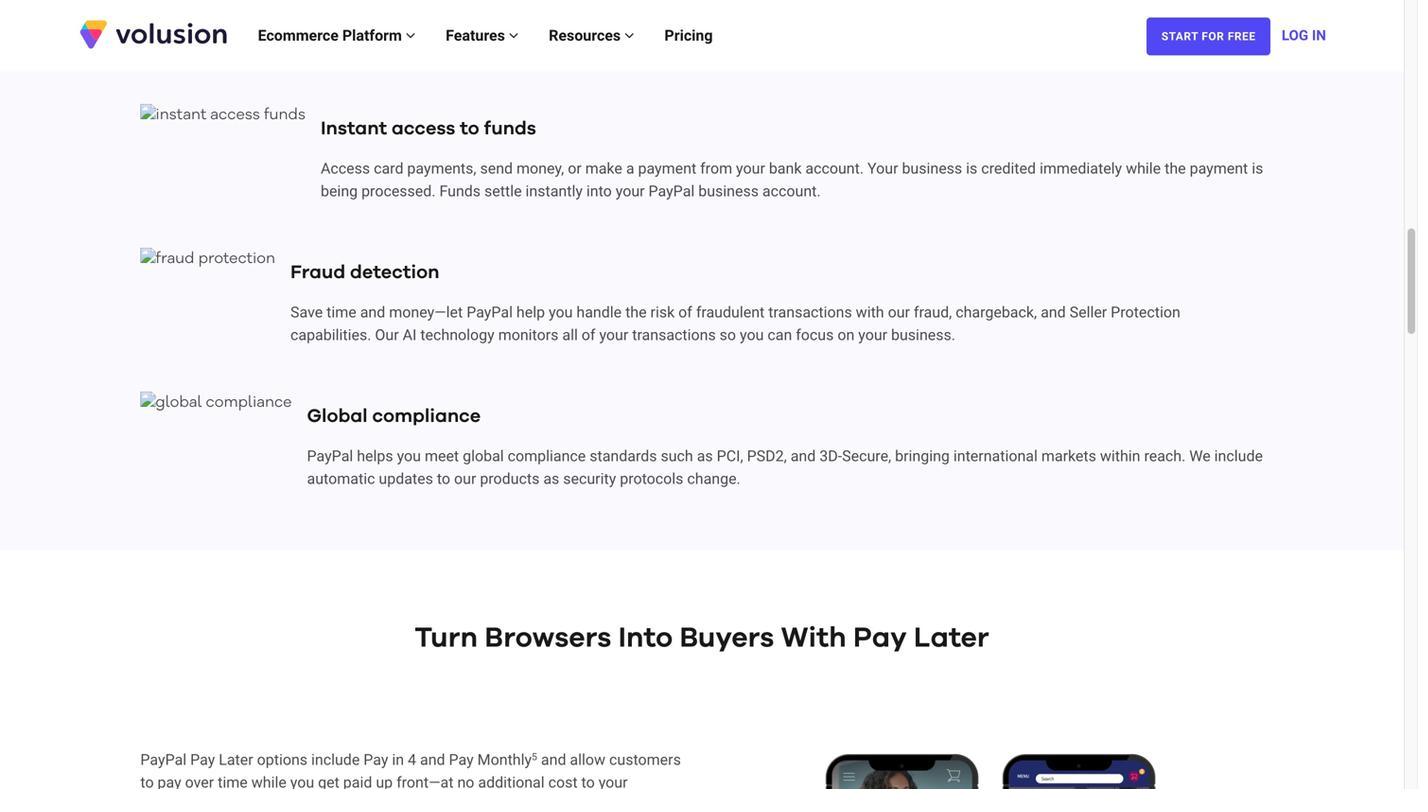 Task type: vqa. For each thing, say whether or not it's contained in the screenshot.
Access on the left top of page
yes



Task type: locate. For each thing, give the bounding box(es) containing it.
0 horizontal spatial of
[[582, 326, 596, 344]]

angle down image inside features link
[[509, 28, 519, 43]]

2 angle down image from the left
[[509, 28, 519, 43]]

0 vertical spatial later
[[914, 624, 990, 653]]

1 horizontal spatial later
[[914, 624, 990, 653]]

0 horizontal spatial compliance
[[372, 407, 481, 426]]

a
[[626, 159, 635, 177]]

fraud,
[[914, 303, 952, 321]]

help
[[517, 303, 545, 321]]

angle down image for features
[[509, 28, 519, 43]]

is
[[966, 159, 978, 177], [1252, 159, 1264, 177]]

compliance
[[372, 407, 481, 426], [508, 447, 586, 465]]

0 horizontal spatial the
[[444, 1, 490, 30]]

as up change.
[[697, 447, 713, 465]]

1 horizontal spatial while
[[1126, 159, 1161, 177]]

global
[[307, 407, 368, 426]]

paypal right into
[[649, 182, 695, 200]]

the right immediately
[[1165, 159, 1186, 177]]

transactions down risk
[[632, 326, 716, 344]]

account. down bank
[[763, 182, 821, 200]]

detection
[[350, 263, 440, 282]]

you left get
[[290, 774, 314, 789]]

our right the with
[[888, 303, 910, 321]]

transactions up focus
[[769, 303, 852, 321]]

include right we
[[1215, 447, 1263, 465]]

0 horizontal spatial time
[[218, 774, 248, 789]]

business inside the get the support and protection your business deserves
[[898, 1, 1018, 30]]

and inside the paypal helps you meet global compliance standards such as pci, psd2, and 3d-secure, bringing international markets within reach. we include automatic updates to our products as security protocols change.
[[791, 447, 816, 465]]

your inside the get the support and protection your business deserves
[[828, 1, 891, 30]]

you right so
[[740, 326, 764, 344]]

as
[[697, 447, 713, 465], [544, 470, 560, 488]]

1 vertical spatial transactions
[[632, 326, 716, 344]]

psd2,
[[747, 447, 787, 465]]

can
[[768, 326, 792, 344]]

1 horizontal spatial as
[[697, 447, 713, 465]]

instant access funds image
[[140, 104, 306, 127]]

angle down image for ecommerce platform
[[406, 28, 416, 43]]

business.
[[891, 326, 956, 344]]

1 payment from the left
[[638, 159, 697, 177]]

funds
[[484, 119, 536, 138]]

1 vertical spatial later
[[219, 751, 253, 769]]

log in link
[[1282, 7, 1327, 64]]

2 is from the left
[[1252, 159, 1264, 177]]

0 vertical spatial of
[[679, 303, 693, 321]]

angle down image left 'resources' on the top of the page
[[509, 28, 519, 43]]

2 payment from the left
[[1190, 159, 1248, 177]]

2 vertical spatial the
[[626, 303, 647, 321]]

pci,
[[717, 447, 743, 465]]

0 vertical spatial time
[[327, 303, 357, 321]]

angle down image
[[625, 28, 634, 43]]

our down global
[[454, 470, 476, 488]]

or
[[568, 159, 582, 177]]

1 vertical spatial while
[[251, 774, 287, 789]]

pay left in
[[364, 751, 388, 769]]

to down allow
[[582, 774, 595, 789]]

options
[[257, 751, 308, 769]]

paypal inside save time and money—let paypal help you handle the risk of fraudulent transactions with our fraud, chargeback, and seller protection capabilities. our ai technology monitors all of your transactions so you can focus on your business.
[[467, 303, 513, 321]]

and
[[614, 1, 668, 30], [360, 303, 385, 321], [1041, 303, 1066, 321], [791, 447, 816, 465], [420, 751, 445, 769], [541, 751, 566, 769]]

the right get
[[444, 1, 490, 30]]

account.
[[806, 159, 864, 177], [763, 182, 821, 200]]

1 horizontal spatial angle down image
[[509, 28, 519, 43]]

1 horizontal spatial the
[[626, 303, 647, 321]]

pay
[[158, 774, 181, 789]]

all
[[562, 326, 578, 344]]

paypal up the automatic
[[307, 447, 353, 465]]

ecommerce
[[258, 26, 339, 44]]

0 vertical spatial while
[[1126, 159, 1161, 177]]

time
[[327, 303, 357, 321], [218, 774, 248, 789]]

payments,
[[407, 159, 476, 177]]

1 vertical spatial include
[[311, 751, 360, 769]]

save
[[291, 303, 323, 321]]

as left security
[[544, 470, 560, 488]]

1 horizontal spatial time
[[327, 303, 357, 321]]

global compliance image
[[140, 392, 292, 415]]

account. left your
[[806, 159, 864, 177]]

paypal paylater phones image
[[793, 733, 1184, 789]]

while down options
[[251, 774, 287, 789]]

you up updates
[[397, 447, 421, 465]]

helps
[[357, 447, 393, 465]]

in
[[1312, 27, 1327, 44]]

0 vertical spatial the
[[444, 1, 490, 30]]

processed.
[[362, 182, 436, 200]]

angle down image inside the ecommerce platform link
[[406, 28, 416, 43]]

funds
[[440, 182, 481, 200]]

1 vertical spatial as
[[544, 470, 560, 488]]

of right risk
[[679, 303, 693, 321]]

your
[[868, 159, 899, 177]]

1 vertical spatial compliance
[[508, 447, 586, 465]]

1 horizontal spatial payment
[[1190, 159, 1248, 177]]

you inside the paypal helps you meet global compliance standards such as pci, psd2, and 3d-secure, bringing international markets within reach. we include automatic updates to our products as security protocols change.
[[397, 447, 421, 465]]

our
[[375, 326, 399, 344]]

1 angle down image from the left
[[406, 28, 416, 43]]

include up get
[[311, 751, 360, 769]]

5
[[532, 751, 537, 763]]

0 vertical spatial business
[[898, 1, 1018, 30]]

pay up no
[[449, 751, 474, 769]]

time right over
[[218, 774, 248, 789]]

no
[[458, 774, 474, 789]]

0 horizontal spatial is
[[966, 159, 978, 177]]

0 vertical spatial our
[[888, 303, 910, 321]]

angle down image
[[406, 28, 416, 43], [509, 28, 519, 43]]

access
[[392, 119, 455, 138]]

paypal
[[649, 182, 695, 200], [467, 303, 513, 321], [307, 447, 353, 465], [140, 751, 187, 769]]

0 horizontal spatial later
[[219, 751, 253, 769]]

0 vertical spatial account.
[[806, 159, 864, 177]]

paypal up pay
[[140, 751, 187, 769]]

0 horizontal spatial our
[[454, 470, 476, 488]]

and allow customers to pay over time while you get paid up front—at no additional cost to you
[[140, 751, 681, 789]]

of right all at the top left
[[582, 326, 596, 344]]

pricing
[[665, 26, 713, 44]]

the inside access card payments, send money, or make a payment from your bank account. your business is credited immediately while the payment is being processed. funds settle instantly into your paypal business account.
[[1165, 159, 1186, 177]]

front—at
[[397, 774, 454, 789]]

1 horizontal spatial compliance
[[508, 447, 586, 465]]

1 horizontal spatial of
[[679, 303, 693, 321]]

compliance up products
[[508, 447, 586, 465]]

0 horizontal spatial angle down image
[[406, 28, 416, 43]]

0 horizontal spatial include
[[311, 751, 360, 769]]

1 horizontal spatial is
[[1252, 159, 1264, 177]]

0 vertical spatial transactions
[[769, 303, 852, 321]]

0 horizontal spatial transactions
[[632, 326, 716, 344]]

international
[[954, 447, 1038, 465]]

1 vertical spatial our
[[454, 470, 476, 488]]

paypal up technology
[[467, 303, 513, 321]]

seller
[[1070, 303, 1107, 321]]

2 horizontal spatial the
[[1165, 159, 1186, 177]]

1 vertical spatial the
[[1165, 159, 1186, 177]]

business
[[898, 1, 1018, 30], [902, 159, 963, 177], [699, 182, 759, 200]]

0 horizontal spatial while
[[251, 774, 287, 789]]

capabilities.
[[291, 326, 371, 344]]

protocols
[[620, 470, 684, 488]]

transactions
[[769, 303, 852, 321], [632, 326, 716, 344]]

angle down image right 'platform'
[[406, 28, 416, 43]]

to down meet
[[437, 470, 450, 488]]

1 vertical spatial of
[[582, 326, 596, 344]]

access card payments, send money, or make a payment from your bank account. your business is credited immediately while the payment is being processed. funds settle instantly into your paypal business account.
[[321, 159, 1264, 200]]

while right immediately
[[1126, 159, 1161, 177]]

time inside save time and money—let paypal help you handle the risk of fraudulent transactions with our fraud, chargeback, and seller protection capabilities. our ai technology monitors all of your transactions so you can focus on your business.
[[327, 303, 357, 321]]

while inside access card payments, send money, or make a payment from your bank account. your business is credited immediately while the payment is being processed. funds settle instantly into your paypal business account.
[[1126, 159, 1161, 177]]

compliance up meet
[[372, 407, 481, 426]]

1 horizontal spatial transactions
[[769, 303, 852, 321]]

paypal inside access card payments, send money, or make a payment from your bank account. your business is credited immediately while the payment is being processed. funds settle instantly into your paypal business account.
[[649, 182, 695, 200]]

you
[[549, 303, 573, 321], [740, 326, 764, 344], [397, 447, 421, 465], [290, 774, 314, 789]]

our inside the paypal helps you meet global compliance standards such as pci, psd2, and 3d-secure, bringing international markets within reach. we include automatic updates to our products as security protocols change.
[[454, 470, 476, 488]]

0 horizontal spatial as
[[544, 470, 560, 488]]

1 horizontal spatial include
[[1215, 447, 1263, 465]]

within
[[1100, 447, 1141, 465]]

and inside the get the support and protection your business deserves
[[614, 1, 668, 30]]

money,
[[517, 159, 564, 177]]

to
[[460, 119, 479, 138], [437, 470, 450, 488], [140, 774, 154, 789], [582, 774, 595, 789]]

turn
[[415, 624, 478, 653]]

of
[[679, 303, 693, 321], [582, 326, 596, 344]]

1 vertical spatial time
[[218, 774, 248, 789]]

0 horizontal spatial payment
[[638, 159, 697, 177]]

credited
[[982, 159, 1036, 177]]

start for free link
[[1147, 18, 1271, 55]]

paypal pay later options include pay in 4 and pay monthly 5
[[140, 751, 537, 769]]

global compliance
[[307, 407, 481, 426]]

to left pay
[[140, 774, 154, 789]]

0 vertical spatial include
[[1215, 447, 1263, 465]]

immediately
[[1040, 159, 1122, 177]]

compliance inside the paypal helps you meet global compliance standards such as pci, psd2, and 3d-secure, bringing international markets within reach. we include automatic updates to our products as security protocols change.
[[508, 447, 586, 465]]

ecommerce platform
[[258, 26, 406, 44]]

2 vertical spatial business
[[699, 182, 759, 200]]

1 horizontal spatial our
[[888, 303, 910, 321]]

time up capabilities.
[[327, 303, 357, 321]]

bank
[[769, 159, 802, 177]]

the left risk
[[626, 303, 647, 321]]



Task type: describe. For each thing, give the bounding box(es) containing it.
turn browsers into buyers with pay later
[[415, 624, 990, 653]]

pay up over
[[190, 751, 215, 769]]

technology
[[420, 326, 495, 344]]

such
[[661, 447, 693, 465]]

buyers
[[680, 624, 774, 653]]

send
[[480, 159, 513, 177]]

fraudulent
[[696, 303, 765, 321]]

we
[[1190, 447, 1211, 465]]

with
[[856, 303, 884, 321]]

deserves
[[640, 40, 764, 69]]

and inside and allow customers to pay over time while you get paid up front—at no additional cost to you
[[541, 751, 566, 769]]

instantly
[[526, 182, 583, 200]]

0 vertical spatial as
[[697, 447, 713, 465]]

global
[[463, 447, 504, 465]]

free
[[1228, 30, 1256, 43]]

into
[[619, 624, 673, 653]]

features
[[446, 26, 509, 44]]

save time and money—let paypal help you handle the risk of fraudulent transactions with our fraud, chargeback, and seller protection capabilities. our ai technology monitors all of your transactions so you can focus on your business.
[[291, 303, 1181, 344]]

access
[[321, 159, 370, 177]]

resources link
[[534, 7, 650, 64]]

to inside the paypal helps you meet global compliance standards such as pci, psd2, and 3d-secure, bringing international markets within reach. we include automatic updates to our products as security protocols change.
[[437, 470, 450, 488]]

monitors
[[498, 326, 559, 344]]

0 vertical spatial compliance
[[372, 407, 481, 426]]

handle
[[577, 303, 622, 321]]

log in
[[1282, 27, 1327, 44]]

protection
[[1111, 303, 1181, 321]]

browsers
[[485, 624, 612, 653]]

into
[[587, 182, 612, 200]]

reach.
[[1145, 447, 1186, 465]]

volusion logo image
[[78, 18, 229, 50]]

on
[[838, 326, 855, 344]]

support
[[497, 1, 607, 30]]

with
[[781, 624, 847, 653]]

for
[[1202, 30, 1225, 43]]

fraud protection image
[[140, 248, 275, 271]]

chargeback,
[[956, 303, 1037, 321]]

being
[[321, 182, 358, 200]]

settle
[[485, 182, 522, 200]]

money—let
[[389, 303, 463, 321]]

pricing link
[[650, 7, 728, 64]]

from
[[700, 159, 733, 177]]

card
[[374, 159, 404, 177]]

1 vertical spatial business
[[902, 159, 963, 177]]

secure,
[[842, 447, 892, 465]]

features link
[[431, 7, 534, 64]]

additional
[[478, 774, 545, 789]]

4
[[408, 751, 416, 769]]

paid
[[343, 774, 372, 789]]

fraud detection
[[291, 263, 440, 282]]

time inside and allow customers to pay over time while you get paid up front—at no additional cost to you
[[218, 774, 248, 789]]

ai
[[403, 326, 417, 344]]

1 is from the left
[[966, 159, 978, 177]]

the inside save time and money—let paypal help you handle the risk of fraudulent transactions with our fraud, chargeback, and seller protection capabilities. our ai technology monitors all of your transactions so you can focus on your business.
[[626, 303, 647, 321]]

while inside and allow customers to pay over time while you get paid up front—at no additional cost to you
[[251, 774, 287, 789]]

cost
[[548, 774, 578, 789]]

the inside the get the support and protection your business deserves
[[444, 1, 490, 30]]

monthly
[[478, 751, 532, 769]]

bringing
[[895, 447, 950, 465]]

so
[[720, 326, 736, 344]]

up
[[376, 774, 393, 789]]

pay right with
[[854, 624, 907, 653]]

get the support and protection your business deserves
[[386, 1, 1018, 69]]

customers
[[609, 751, 681, 769]]

updates
[[379, 470, 433, 488]]

over
[[185, 774, 214, 789]]

get
[[386, 1, 437, 30]]

ecommerce platform link
[[243, 7, 431, 64]]

instant access to funds
[[321, 119, 536, 138]]

1 vertical spatial account.
[[763, 182, 821, 200]]

start
[[1162, 30, 1199, 43]]

include inside the paypal helps you meet global compliance standards such as pci, psd2, and 3d-secure, bringing international markets within reach. we include automatic updates to our products as security protocols change.
[[1215, 447, 1263, 465]]

paypal helps you meet global compliance standards such as pci, psd2, and 3d-secure, bringing international markets within reach. we include automatic updates to our products as security protocols change.
[[307, 447, 1263, 488]]

you inside and allow customers to pay over time while you get paid up front—at no additional cost to you
[[290, 774, 314, 789]]

our inside save time and money—let paypal help you handle the risk of fraudulent transactions with our fraud, chargeback, and seller protection capabilities. our ai technology monitors all of your transactions so you can focus on your business.
[[888, 303, 910, 321]]

automatic
[[307, 470, 375, 488]]

get
[[318, 774, 340, 789]]

you up all at the top left
[[549, 303, 573, 321]]

start for free
[[1162, 30, 1256, 43]]

to left funds
[[460, 119, 479, 138]]

meet
[[425, 447, 459, 465]]

protection
[[674, 1, 821, 30]]

paypal inside the paypal helps you meet global compliance standards such as pci, psd2, and 3d-secure, bringing international markets within reach. we include automatic updates to our products as security protocols change.
[[307, 447, 353, 465]]

change.
[[687, 470, 741, 488]]

fraud
[[291, 263, 346, 282]]

instant
[[321, 119, 387, 138]]

resources
[[549, 26, 625, 44]]

3d-
[[820, 447, 842, 465]]

risk
[[651, 303, 675, 321]]

markets
[[1042, 447, 1097, 465]]

standards
[[590, 447, 657, 465]]

make
[[585, 159, 623, 177]]

log
[[1282, 27, 1309, 44]]



